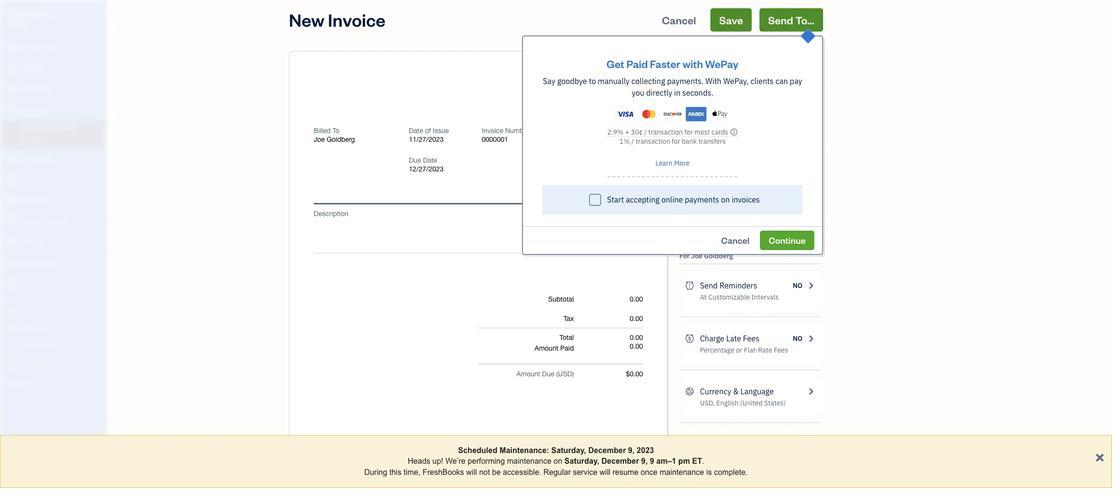 Task type: vqa. For each thing, say whether or not it's contained in the screenshot.
cards
yes



Task type: locate. For each thing, give the bounding box(es) containing it.
copy
[[736, 452, 751, 461]]

0 vertical spatial chevronright image
[[807, 280, 816, 292]]

goldberg up send reminders
[[705, 252, 734, 260]]

info image
[[731, 128, 738, 136]]

company
[[23, 9, 55, 18], [614, 76, 643, 84]]

wepay
[[706, 57, 739, 70]]

( left 30¢
[[626, 127, 628, 135]]

paid down tax at the right bottom of the page
[[561, 345, 574, 352]]

1 vertical spatial fees
[[774, 346, 789, 355]]

to inside button
[[752, 452, 758, 461]]

not
[[480, 468, 490, 477]]

joe down billed
[[314, 136, 325, 143]]

1 vertical spatial to
[[752, 452, 758, 461]]

regular
[[544, 468, 571, 477]]

3 no from the top
[[793, 334, 803, 343]]

1 vertical spatial december
[[602, 458, 640, 466]]

faster
[[650, 57, 681, 70]]

be
[[492, 468, 501, 477]]

settings down bank at the bottom of the page
[[7, 379, 30, 386]]

chevronright image
[[807, 333, 816, 345]]

0 vertical spatial clients
[[751, 76, 774, 86]]

1 vertical spatial on
[[554, 458, 563, 466]]

connections
[[22, 361, 57, 368]]

get
[[607, 57, 625, 70]]

0 horizontal spatial company
[[23, 9, 55, 18]]

for
[[685, 128, 693, 136], [672, 137, 681, 146]]

0 vertical spatial cancel button
[[654, 8, 705, 32]]

pay right can
[[790, 76, 803, 86]]

amount down total amount paid
[[517, 370, 541, 378]]

0 horizontal spatial mastercard image
[[639, 107, 660, 121]]

issue
[[433, 127, 449, 135]]

paid up collecting at the top right
[[627, 57, 648, 70]]

billed
[[314, 127, 331, 135]]

0 horizontal spatial (
[[557, 370, 558, 378]]

paintbrush image
[[686, 150, 695, 162]]

date up 12/27/2023
[[423, 156, 438, 164]]

new for new company 212-555-9900
[[598, 76, 612, 84]]

online
[[727, 87, 749, 97]]

0 vertical spatial amount
[[586, 127, 610, 135]]

charge late fees
[[701, 334, 760, 344]]

1 horizontal spatial settings
[[680, 44, 720, 58]]

payment image
[[6, 154, 18, 164]]

0 horizontal spatial fees
[[744, 334, 760, 344]]

mastercard image for discover image
[[639, 107, 660, 121]]

visa image
[[701, 108, 714, 118]]

will
[[467, 468, 477, 477], [600, 468, 611, 477]]

0 horizontal spatial invoice
[[328, 8, 386, 31]]

payments
[[685, 195, 720, 204]]

accept online payments
[[701, 87, 786, 97]]

1 vertical spatial total
[[560, 334, 574, 342]]

for down '2.9% + 30¢ / transaction for most cards'
[[672, 137, 681, 146]]

total
[[629, 210, 643, 218], [560, 334, 574, 342]]

no left chevronright icon
[[793, 334, 803, 343]]

0 horizontal spatial goldberg
[[327, 136, 355, 143]]

1 horizontal spatial company
[[614, 76, 643, 84]]

0 horizontal spatial send
[[701, 281, 718, 291]]

clients inside make recurring bill your clients automatically
[[727, 216, 747, 225]]

0 vertical spatial invoice
[[328, 8, 386, 31]]

main element
[[0, 0, 131, 488]]

directly
[[647, 88, 673, 98]]

amount due ( usd ) $0.00
[[586, 127, 643, 154]]

0 horizontal spatial /
[[632, 137, 635, 146]]

total amount paid
[[535, 334, 574, 352]]

pay down online
[[733, 100, 744, 108]]

services
[[35, 343, 59, 350]]

transaction
[[649, 128, 683, 136], [636, 137, 671, 146]]

) for amount due ( usd ) $0.00
[[642, 127, 643, 135]]

) for amount due ( usd )
[[573, 370, 574, 378]]

0 horizontal spatial 9,
[[629, 447, 635, 455]]

amount inside amount due ( usd ) $0.00
[[586, 127, 610, 135]]

0 horizontal spatial on
[[554, 458, 563, 466]]

settings up this
[[680, 44, 720, 58]]

amount up amount due ( usd )
[[535, 345, 559, 352]]

usd down total amount paid
[[558, 370, 573, 378]]

online
[[759, 100, 777, 108], [662, 195, 683, 204]]

0 vertical spatial to
[[589, 76, 596, 86]]

0 vertical spatial on
[[722, 195, 730, 204]]

bank
[[682, 137, 697, 146]]

2 vertical spatial amount
[[517, 370, 541, 378]]

mastercard image up 30¢
[[639, 107, 660, 121]]

1 vertical spatial /
[[632, 137, 635, 146]]

2 vertical spatial no
[[793, 334, 803, 343]]

company up 9900
[[614, 76, 643, 84]]

chevronright image
[[807, 280, 816, 292], [807, 386, 816, 398]]

1 vertical spatial invoice
[[707, 58, 730, 67]]

settings inside main 'element'
[[7, 379, 30, 386]]

fees right 'flat-'
[[774, 346, 789, 355]]

due inside amount due ( usd ) $0.00
[[612, 127, 624, 135]]

transaction up the 1% / transaction for bank transfers
[[649, 128, 683, 136]]

saturday,
[[552, 447, 587, 455], [565, 458, 600, 466]]

joe up latereminders icon
[[692, 252, 703, 260]]

line
[[614, 210, 627, 218]]

2 vertical spatial clients
[[727, 216, 747, 225]]

cancel button down your
[[713, 231, 759, 250]]

1 horizontal spatial new
[[289, 8, 325, 31]]

2 chevronright image from the top
[[807, 386, 816, 398]]

$0.00 inside amount due ( usd ) $0.00
[[600, 134, 643, 154]]

1 vertical spatial chevronright image
[[807, 386, 816, 398]]

1 vertical spatial date
[[423, 156, 438, 164]]

to inside say goodbye to manually collecting payments. with wepay, clients can pay you directly in seconds.
[[589, 76, 596, 86]]

no for charge late fees
[[793, 334, 803, 343]]

for left this
[[680, 58, 690, 67]]

/ right 1%
[[632, 137, 635, 146]]

due inside due date 12/27/2023
[[409, 156, 421, 164]]

1 horizontal spatial mastercard image
[[715, 108, 728, 118]]

2 horizontal spatial new
[[598, 76, 612, 84]]

0 horizontal spatial cancel
[[663, 13, 697, 27]]

0 vertical spatial december
[[589, 447, 626, 455]]

1 vertical spatial due
[[409, 156, 421, 164]]

/
[[645, 128, 647, 136], [632, 137, 635, 146]]

send for send to...
[[769, 13, 794, 27]]

0 vertical spatial for
[[680, 58, 690, 67]]

( for amount due ( usd )
[[557, 370, 558, 378]]

on right make at the right top
[[722, 195, 730, 204]]

) down total amount paid
[[573, 370, 574, 378]]

date of issue
[[409, 127, 449, 135]]

american express image
[[686, 107, 707, 121]]

chart image
[[6, 259, 18, 268]]

( down total amount paid
[[557, 370, 558, 378]]

( inside amount due ( usd ) $0.00
[[626, 127, 628, 135]]

or
[[737, 346, 743, 355]]

in
[[675, 88, 681, 98]]

0 vertical spatial fees
[[744, 334, 760, 344]]

1 horizontal spatial you
[[746, 100, 757, 108]]

0 vertical spatial paid
[[627, 57, 648, 70]]

1 horizontal spatial for
[[685, 128, 693, 136]]

date left of
[[409, 127, 423, 135]]

save
[[720, 13, 744, 27]]

onlinesales image
[[686, 87, 695, 98]]

due
[[612, 127, 624, 135], [409, 156, 421, 164], [543, 370, 555, 378]]

new company 212-555-9900
[[598, 76, 643, 93]]

0 vertical spatial cancel
[[663, 13, 697, 27]]

due date 12/27/2023
[[409, 156, 444, 173]]

company inside new company 212-555-9900
[[614, 76, 643, 84]]

we're
[[446, 458, 466, 466]]

send left to...
[[769, 13, 794, 27]]

0 vertical spatial maintenance
[[507, 458, 552, 466]]

amount inside total amount paid
[[535, 345, 559, 352]]

new
[[289, 8, 325, 31], [8, 9, 22, 18], [598, 76, 612, 84]]

cancel down your
[[722, 235, 750, 246]]

company up owner
[[23, 9, 55, 18]]

paid
[[627, 57, 648, 70], [561, 345, 574, 352]]

2 horizontal spatial invoice
[[707, 58, 730, 67]]

timer image
[[6, 217, 18, 226]]

transaction down '2.9% + 30¢ / transaction for most cards'
[[636, 137, 671, 146]]

1 vertical spatial maintenance
[[660, 468, 705, 477]]

) inside amount due ( usd ) $0.00
[[642, 127, 643, 135]]

1 vertical spatial (
[[557, 370, 558, 378]]

1 for from the top
[[680, 58, 690, 67]]

saturday, up regular
[[552, 447, 587, 455]]

reminders
[[720, 281, 758, 291]]

scheduled
[[458, 447, 498, 455]]

manually
[[598, 76, 630, 86]]

no right payments in the right of the page
[[793, 88, 803, 97]]

cancel up settings for this invoice
[[663, 13, 697, 27]]

0 vertical spatial 9,
[[629, 447, 635, 455]]

and
[[24, 343, 34, 350]]

0 vertical spatial pay
[[790, 76, 803, 86]]

0 horizontal spatial cancel button
[[654, 8, 705, 32]]

discover image
[[730, 108, 743, 118]]

currency & language
[[701, 387, 774, 397]]

send up "at"
[[701, 281, 718, 291]]

clients down accept
[[712, 100, 732, 108]]

will left not
[[467, 468, 477, 477]]

0 vertical spatial company
[[23, 9, 55, 18]]

amount
[[586, 127, 610, 135], [535, 345, 559, 352], [517, 370, 541, 378]]

2 horizontal spatial due
[[612, 127, 624, 135]]

total right line
[[629, 210, 643, 218]]

will right service
[[600, 468, 611, 477]]

cards
[[712, 128, 729, 136]]

0 horizontal spatial you
[[632, 88, 645, 98]]

0 horizontal spatial due
[[409, 156, 421, 164]]

1 vertical spatial paid
[[561, 345, 574, 352]]

settings inside settings for this invoice
[[680, 44, 720, 58]]

owner
[[8, 19, 27, 27]]

0 vertical spatial joe
[[314, 136, 325, 143]]

0 vertical spatial )
[[642, 127, 643, 135]]

for up latereminders icon
[[680, 252, 690, 260]]

0 vertical spatial goldberg
[[327, 136, 355, 143]]

description
[[314, 210, 349, 218]]

mastercard image
[[639, 107, 660, 121], [715, 108, 728, 118]]

1 horizontal spatial cancel
[[722, 235, 750, 246]]

seconds.
[[683, 88, 714, 98]]

1 vertical spatial for
[[680, 252, 690, 260]]

1 vertical spatial settings
[[7, 379, 30, 386]]

start
[[607, 195, 624, 204]]

paid inside total amount paid
[[561, 345, 574, 352]]

transfers
[[699, 137, 726, 146]]

company inside new company owner
[[23, 9, 55, 18]]

× button
[[1096, 447, 1105, 465]]

( for amount due ( usd ) $0.00
[[626, 127, 628, 135]]

report image
[[6, 279, 18, 289]]

2 vertical spatial invoice
[[482, 127, 504, 135]]

maintenance
[[507, 458, 552, 466], [660, 468, 705, 477]]

amount left '+'
[[586, 127, 610, 135]]

cancel button for save
[[654, 8, 705, 32]]

attach pdf copy to emails
[[701, 452, 780, 461]]

no for send reminders
[[793, 281, 803, 290]]

to right copy
[[752, 452, 758, 461]]

on inside scheduled maintenance: saturday, december 9, 2023 heads up! we're performing maintenance on saturday, december 9, 9 am–1 pm et . during this time, freshbooks will not be accessible. regular service will resume once maintenance is complete.
[[554, 458, 563, 466]]

saturday, up service
[[565, 458, 600, 466]]

new inside new company owner
[[8, 9, 22, 18]]

1 horizontal spatial pay
[[790, 76, 803, 86]]

12/27/2023 button
[[409, 165, 468, 174]]

new for new company owner
[[8, 9, 22, 18]]

mastercard image left discover icon
[[715, 108, 728, 118]]

cancel for save
[[663, 13, 697, 27]]

1 horizontal spatial 9,
[[642, 458, 648, 466]]

9
[[650, 458, 655, 466]]

0 vertical spatial saturday,
[[552, 447, 587, 455]]

settings
[[680, 44, 720, 58], [7, 379, 30, 386]]

you down collecting at the top right
[[632, 88, 645, 98]]

maintenance down pm
[[660, 468, 705, 477]]

more
[[675, 159, 690, 168]]

1 horizontal spatial invoice
[[482, 127, 504, 135]]

/ right 30¢
[[645, 128, 647, 136]]

0 horizontal spatial settings
[[7, 379, 30, 386]]

mastercard image for discover icon
[[715, 108, 728, 118]]

save button
[[711, 8, 752, 32]]

clients up payments in the right of the page
[[751, 76, 774, 86]]

resume
[[613, 468, 639, 477]]

) right '+'
[[642, 127, 643, 135]]

due for amount due ( usd )
[[543, 370, 555, 378]]

1 vertical spatial send
[[701, 281, 718, 291]]

0 horizontal spatial will
[[467, 468, 477, 477]]

no down the continue button
[[793, 281, 803, 290]]

0 vertical spatial total
[[629, 210, 643, 218]]

1 horizontal spatial due
[[543, 370, 555, 378]]

1 will from the left
[[467, 468, 477, 477]]

recurring
[[721, 204, 755, 214]]

0 horizontal spatial online
[[662, 195, 683, 204]]

due up 12/27/2023
[[409, 156, 421, 164]]

0 vertical spatial settings
[[680, 44, 720, 58]]

due down total amount paid
[[543, 370, 555, 378]]

on up regular
[[554, 458, 563, 466]]

1 horizontal spatial send
[[769, 13, 794, 27]]

states)
[[765, 399, 786, 408]]

usd,
[[701, 399, 715, 408]]

pay inside say goodbye to manually collecting payments. with wepay, clients can pay you directly in seconds.
[[790, 76, 803, 86]]

due left '+'
[[612, 127, 624, 135]]

new inside new company 212-555-9900
[[598, 76, 612, 84]]

usd inside amount due ( usd ) $0.00
[[628, 127, 642, 135]]

at
[[701, 293, 707, 302]]

1 vertical spatial amount
[[535, 345, 559, 352]]

9, left 2023
[[629, 447, 635, 455]]

december
[[589, 447, 626, 455], [602, 458, 640, 466]]

can
[[776, 76, 789, 86]]

usd, english (united states)
[[701, 399, 786, 408]]

for up bank
[[685, 128, 693, 136]]

clients down recurring
[[727, 216, 747, 225]]

0 vertical spatial $0.00
[[600, 134, 643, 154]]

0 vertical spatial you
[[632, 88, 645, 98]]

1 horizontal spatial maintenance
[[660, 468, 705, 477]]

send
[[769, 13, 794, 27], [701, 281, 718, 291]]

total down tax at the right bottom of the page
[[560, 334, 574, 342]]

to left 212-
[[589, 76, 596, 86]]

cancel button up settings for this invoice
[[654, 8, 705, 32]]

0 vertical spatial send
[[769, 13, 794, 27]]

you down accept online payments
[[746, 100, 757, 108]]

1 vertical spatial company
[[614, 76, 643, 84]]

online down payments in the right of the page
[[759, 100, 777, 108]]

online left refresh icon
[[662, 195, 683, 204]]

members
[[24, 325, 50, 332]]

for joe goldberg
[[680, 252, 734, 260]]

clients inside say goodbye to manually collecting payments. with wepay, clients can pay you directly in seconds.
[[751, 76, 774, 86]]

goldberg down to
[[327, 136, 355, 143]]

1 chevronright image from the top
[[807, 280, 816, 292]]

2 no from the top
[[793, 281, 803, 290]]

0 horizontal spatial )
[[573, 370, 574, 378]]

1 horizontal spatial goldberg
[[705, 252, 734, 260]]

latefees image
[[686, 333, 695, 345]]

send inside send to... button
[[769, 13, 794, 27]]

0 horizontal spatial joe
[[314, 136, 325, 143]]

usd up 1%
[[628, 127, 642, 135]]

maintenance down maintenance:
[[507, 458, 552, 466]]

0 horizontal spatial paid
[[561, 345, 574, 352]]

time,
[[404, 468, 421, 477]]

0 horizontal spatial for
[[672, 137, 681, 146]]

3 0.00 from the top
[[630, 334, 643, 342]]

1 vertical spatial saturday,
[[565, 458, 600, 466]]

bill
[[701, 216, 710, 225]]

1 horizontal spatial paid
[[627, 57, 648, 70]]

)
[[642, 127, 643, 135], [573, 370, 574, 378]]

9, left 9
[[642, 458, 648, 466]]

cancel
[[663, 13, 697, 27], [722, 235, 750, 246]]

estimate image
[[6, 85, 18, 95]]

fees up 'flat-'
[[744, 334, 760, 344]]

1 vertical spatial usd
[[558, 370, 573, 378]]

1 horizontal spatial usd
[[628, 127, 642, 135]]

let
[[701, 100, 710, 108]]

0 horizontal spatial total
[[560, 334, 574, 342]]

2023
[[637, 447, 654, 455]]

(
[[626, 127, 628, 135], [557, 370, 558, 378]]



Task type: describe. For each thing, give the bounding box(es) containing it.
automatically
[[749, 216, 790, 225]]

say goodbye to manually collecting payments. with wepay, clients can pay you directly in seconds.
[[543, 76, 803, 98]]

2.9% + 30¢ / transaction for most cards
[[608, 128, 729, 136]]

payments
[[751, 87, 786, 97]]

× dialog
[[0, 435, 1113, 488]]

once
[[641, 468, 658, 477]]

0 horizontal spatial pay
[[733, 100, 744, 108]]

learn more link
[[656, 159, 690, 168]]

0 horizontal spatial maintenance
[[507, 458, 552, 466]]

customizable
[[709, 293, 750, 302]]

company for new company 212-555-9900
[[614, 76, 643, 84]]

settings for this invoice
[[680, 44, 730, 67]]

learn more
[[656, 159, 690, 168]]

start accepting online payments on invoices
[[607, 195, 761, 204]]

with
[[706, 76, 722, 86]]

12/27/2023
[[409, 165, 444, 173]]

usd for amount due ( usd )
[[558, 370, 573, 378]]

bank
[[7, 361, 21, 368]]

2 0.00 from the top
[[630, 315, 643, 323]]

0 vertical spatial for
[[685, 128, 693, 136]]

et
[[693, 458, 703, 466]]

1 vertical spatial for
[[672, 137, 681, 146]]

total inside total amount paid
[[560, 334, 574, 342]]

items and services
[[7, 343, 59, 350]]

invoice inside settings for this invoice
[[707, 58, 730, 67]]

team members link
[[2, 320, 104, 337]]

apple pay image
[[710, 107, 731, 121]]

make recurring bill your clients automatically
[[701, 204, 790, 225]]

items and services link
[[2, 338, 104, 355]]

2.9%
[[608, 128, 624, 136]]

amount for amount due ( usd ) $0.00
[[586, 127, 610, 135]]

1 vertical spatial clients
[[712, 100, 732, 108]]

settings for settings for this invoice
[[680, 44, 720, 58]]

flat-
[[745, 346, 759, 355]]

30¢
[[631, 128, 643, 136]]

percentage
[[701, 346, 735, 355]]

accepting
[[626, 195, 660, 204]]

with
[[683, 57, 704, 70]]

this
[[390, 468, 402, 477]]

intervals
[[752, 293, 779, 302]]

for inside settings for this invoice
[[680, 58, 690, 67]]

1%
[[620, 137, 630, 146]]

complete.
[[715, 468, 748, 477]]

percentage or flat-rate fees
[[701, 346, 789, 355]]

1 horizontal spatial /
[[645, 128, 647, 136]]

company for new company owner
[[23, 9, 55, 18]]

.
[[703, 458, 705, 466]]

team
[[7, 325, 23, 332]]

&
[[734, 387, 739, 397]]

continue
[[769, 235, 806, 246]]

+
[[626, 128, 630, 136]]

learn
[[656, 159, 673, 168]]

send reminders
[[701, 281, 758, 291]]

discover image
[[663, 107, 684, 121]]

get paid faster with wepay
[[607, 57, 739, 70]]

1 horizontal spatial total
[[629, 210, 643, 218]]

to...
[[796, 13, 815, 27]]

new for new invoice
[[289, 8, 325, 31]]

1 vertical spatial 9,
[[642, 458, 648, 466]]

currencyandlanguage image
[[686, 386, 695, 398]]

Reference Number text field
[[482, 165, 551, 173]]

0 vertical spatial rate
[[532, 210, 546, 218]]

due for amount due ( usd ) $0.00
[[612, 127, 624, 135]]

say
[[543, 76, 556, 86]]

0.00 0.00
[[630, 334, 643, 350]]

Issue date in MM/DD/YYYY format text field
[[409, 136, 468, 143]]

refresh image
[[686, 203, 695, 215]]

amount for amount due ( usd )
[[517, 370, 541, 378]]

bank connections
[[7, 361, 57, 368]]

chevronright image for currency & language
[[807, 386, 816, 398]]

new company owner
[[8, 9, 55, 27]]

invoice image
[[6, 106, 18, 116]]

1 0.00 from the top
[[630, 295, 643, 303]]

dashboard image
[[6, 43, 18, 53]]

settings for settings
[[7, 379, 30, 386]]

currency
[[701, 387, 732, 397]]

2 will from the left
[[600, 468, 611, 477]]

let clients pay you online
[[701, 100, 777, 108]]

cancel for continue
[[722, 235, 750, 246]]

1 vertical spatial $0.00
[[626, 370, 643, 378]]

1 vertical spatial you
[[746, 100, 757, 108]]

usd for amount due ( usd ) $0.00
[[628, 127, 642, 135]]

most
[[695, 128, 710, 136]]

chevronright image for no
[[807, 280, 816, 292]]

joe goldberg
[[314, 136, 355, 143]]

am–1
[[657, 458, 677, 466]]

number
[[506, 127, 530, 135]]

Enter an Invoice # text field
[[482, 136, 509, 143]]

1 vertical spatial goldberg
[[705, 252, 734, 260]]

apps link
[[2, 302, 104, 319]]

1% / transaction for bank transfers
[[620, 137, 726, 146]]

billed to
[[314, 127, 340, 135]]

freshbooks
[[423, 468, 464, 477]]

2 for from the top
[[680, 252, 690, 260]]

project image
[[6, 196, 18, 206]]

212-
[[600, 85, 614, 93]]

to
[[333, 127, 340, 135]]

1 no from the top
[[793, 88, 803, 97]]

attach pdf copy to emails button
[[682, 431, 820, 468]]

wepay,
[[724, 76, 749, 86]]

late
[[727, 334, 742, 344]]

1 horizontal spatial fees
[[774, 346, 789, 355]]

0 vertical spatial online
[[759, 100, 777, 108]]

cancel button for continue
[[713, 231, 759, 250]]

0 vertical spatial transaction
[[649, 128, 683, 136]]

up!
[[433, 458, 444, 466]]

line total
[[614, 210, 643, 218]]

send to...
[[769, 13, 815, 27]]

money image
[[6, 238, 18, 247]]

0 vertical spatial date
[[409, 127, 423, 135]]

9900
[[628, 85, 643, 93]]

pdf
[[722, 452, 735, 461]]

1 horizontal spatial rate
[[759, 346, 773, 355]]

1 horizontal spatial joe
[[692, 252, 703, 260]]

visa image
[[615, 107, 636, 121]]

(united
[[741, 399, 763, 408]]

expense image
[[6, 175, 18, 185]]

make
[[701, 204, 719, 214]]

charge
[[701, 334, 725, 344]]

tax
[[564, 315, 574, 323]]

send for send reminders
[[701, 281, 718, 291]]

4 0.00 from the top
[[630, 343, 643, 350]]

1 vertical spatial transaction
[[636, 137, 671, 146]]

date inside due date 12/27/2023
[[423, 156, 438, 164]]

scheduled maintenance: saturday, december 9, 2023 heads up! we're performing maintenance on saturday, december 9, 9 am–1 pm et . during this time, freshbooks will not be accessible. regular service will resume once maintenance is complete.
[[365, 447, 748, 477]]

settings link
[[2, 374, 104, 391]]

of
[[425, 127, 431, 135]]

send to... button
[[760, 8, 824, 32]]

accept
[[701, 87, 725, 97]]

accessible.
[[503, 468, 542, 477]]

you inside say goodbye to manually collecting payments. with wepay, clients can pay you directly in seconds.
[[632, 88, 645, 98]]

client image
[[6, 64, 18, 74]]

goodbye
[[558, 76, 588, 86]]

1 vertical spatial online
[[662, 195, 683, 204]]

latereminders image
[[686, 280, 695, 292]]

1 horizontal spatial on
[[722, 195, 730, 204]]

continue button
[[761, 231, 815, 250]]

qty
[[584, 210, 595, 218]]

heads
[[408, 458, 431, 466]]

team members
[[7, 325, 50, 332]]

pm
[[679, 458, 691, 466]]

during
[[365, 468, 387, 477]]

your
[[712, 216, 725, 225]]

collecting
[[632, 76, 666, 86]]



